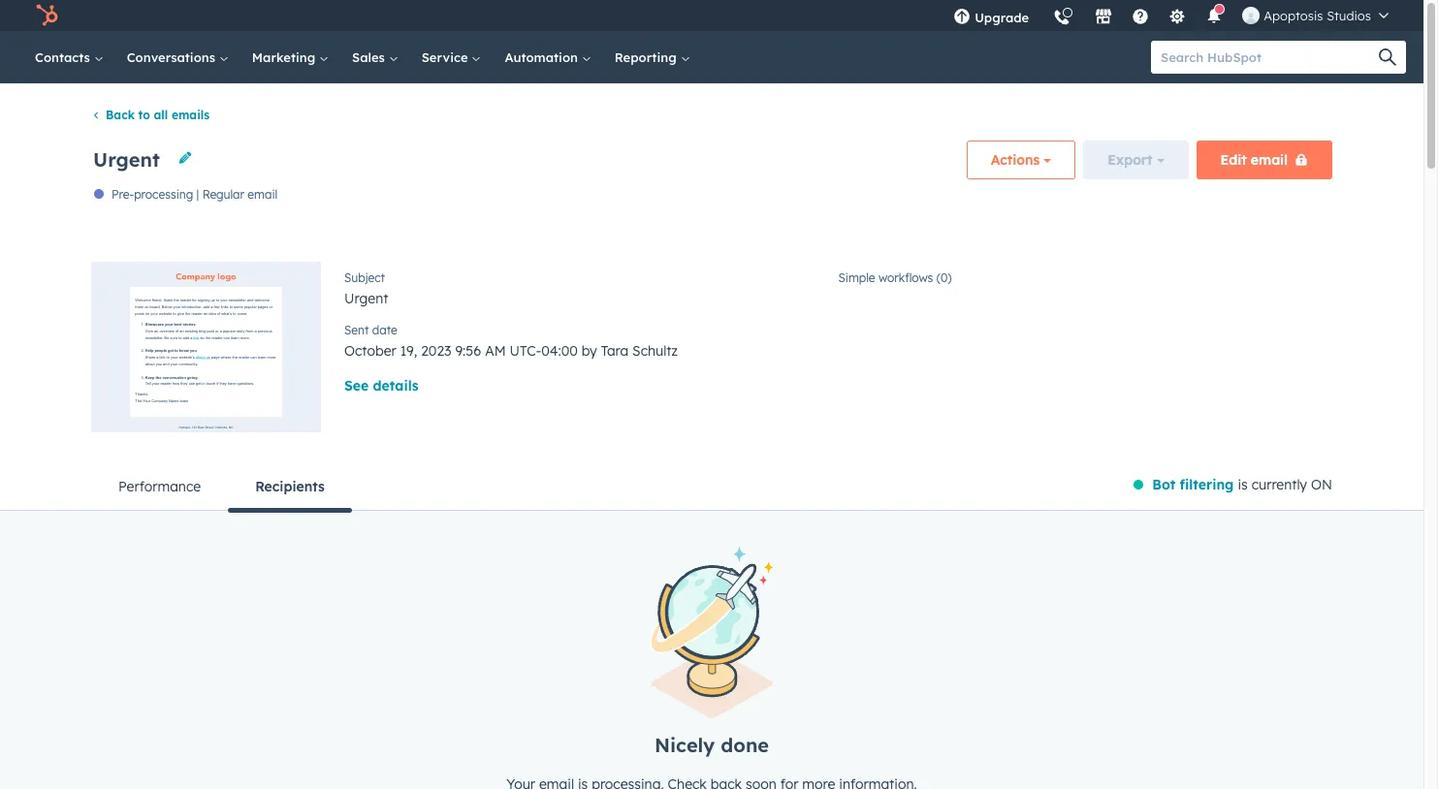 Task type: describe. For each thing, give the bounding box(es) containing it.
utc-
[[510, 343, 542, 360]]

export
[[1108, 152, 1153, 169]]

tara schultz image
[[1243, 7, 1261, 24]]

subject
[[344, 271, 385, 285]]

details
[[373, 378, 419, 395]]

notifications image
[[1206, 9, 1224, 26]]

performance button
[[91, 464, 228, 511]]

am
[[485, 343, 506, 360]]

schultz
[[633, 343, 678, 360]]

conversations link
[[115, 31, 240, 83]]

settings image
[[1169, 9, 1187, 26]]

see
[[344, 378, 369, 395]]

(0)
[[937, 271, 952, 285]]

bot filtering button
[[1153, 473, 1235, 496]]

9:56
[[455, 343, 482, 360]]

simple workflows (0)
[[839, 271, 952, 285]]

search button
[[1370, 41, 1407, 74]]

marketing
[[252, 49, 319, 65]]

apoptosis studios button
[[1232, 0, 1401, 31]]

calling icon button
[[1046, 2, 1079, 30]]

on
[[1312, 476, 1333, 494]]

reporting link
[[603, 31, 702, 83]]

help button
[[1125, 0, 1158, 31]]

regular
[[202, 188, 245, 202]]

simple
[[839, 271, 876, 285]]

2023
[[421, 343, 452, 360]]

tara
[[601, 343, 629, 360]]

view
[[161, 339, 191, 356]]

back
[[106, 108, 135, 123]]

emails
[[172, 108, 210, 123]]

bot filtering is currently on
[[1153, 476, 1333, 494]]

service
[[422, 49, 472, 65]]

nicely done
[[655, 733, 770, 757]]

04:00
[[542, 343, 578, 360]]

email for edit email
[[1251, 152, 1289, 169]]

by
[[582, 343, 597, 360]]

apoptosis studios
[[1265, 8, 1372, 23]]

to
[[138, 108, 150, 123]]

simple workflows (0) button
[[839, 270, 1234, 287]]

automation link
[[493, 31, 603, 83]]

recipients button
[[228, 464, 352, 513]]

nicely
[[655, 733, 715, 757]]

marketplaces button
[[1084, 0, 1125, 31]]

conversations
[[127, 49, 219, 65]]

date
[[372, 323, 398, 338]]

edit email button
[[1197, 141, 1333, 180]]

Email Name field
[[91, 146, 166, 173]]

back to all emails
[[106, 108, 210, 123]]

done
[[721, 733, 770, 757]]

hubspot image
[[35, 4, 58, 27]]



Task type: vqa. For each thing, say whether or not it's contained in the screenshot.
Help dropdown button
yes



Task type: locate. For each thing, give the bounding box(es) containing it.
workflows
[[879, 271, 934, 285]]

2 horizontal spatial email
[[1251, 152, 1289, 169]]

currently
[[1252, 476, 1308, 494]]

search image
[[1380, 49, 1397, 66]]

edit
[[1221, 152, 1248, 169]]

menu
[[942, 0, 1401, 38]]

1 horizontal spatial email
[[248, 188, 278, 202]]

sent date october 19, 2023 9:56 am utc-04:00 by tara schultz
[[344, 323, 678, 360]]

recipients
[[255, 478, 325, 496]]

actions
[[991, 152, 1040, 169]]

export button
[[1084, 141, 1189, 180]]

apoptosis
[[1265, 8, 1324, 23]]

email right view
[[195, 339, 230, 356]]

processing
[[134, 188, 193, 202]]

marketplaces image
[[1096, 9, 1113, 26]]

pre-processing | regular email
[[112, 188, 278, 202]]

filtering
[[1180, 476, 1235, 494]]

Search HubSpot search field
[[1152, 41, 1389, 74]]

calling icon image
[[1054, 10, 1071, 27]]

subject urgent
[[344, 271, 389, 308]]

contacts
[[35, 49, 94, 65]]

notifications button
[[1199, 0, 1232, 31]]

see details button
[[344, 375, 419, 398]]

performance
[[118, 478, 201, 496]]

settings link
[[1158, 0, 1199, 31]]

menu containing apoptosis studios
[[942, 0, 1401, 38]]

all
[[154, 108, 168, 123]]

navigation
[[91, 464, 352, 513]]

|
[[197, 188, 199, 202]]

view email
[[161, 339, 230, 356]]

email inside button
[[1251, 152, 1289, 169]]

automation
[[505, 49, 582, 65]]

is
[[1238, 476, 1249, 494]]

october
[[344, 343, 397, 360]]

email for view email
[[195, 339, 230, 356]]

bot
[[1153, 476, 1176, 494]]

email right regular
[[248, 188, 278, 202]]

view email button
[[91, 262, 321, 433], [92, 263, 320, 432]]

service link
[[410, 31, 493, 83]]

studios
[[1327, 8, 1372, 23]]

back to all emails link
[[91, 108, 210, 123]]

actions button
[[967, 141, 1076, 180]]

urgent
[[344, 290, 389, 308]]

hubspot link
[[23, 4, 73, 27]]

upgrade
[[975, 10, 1030, 25]]

2 vertical spatial email
[[195, 339, 230, 356]]

sales
[[352, 49, 389, 65]]

banner
[[87, 135, 1333, 188]]

email right edit
[[1251, 152, 1289, 169]]

1 vertical spatial email
[[248, 188, 278, 202]]

19,
[[400, 343, 417, 360]]

sales link
[[341, 31, 410, 83]]

help image
[[1133, 9, 1150, 26]]

sent
[[344, 323, 369, 338]]

reporting
[[615, 49, 681, 65]]

see details
[[344, 378, 419, 395]]

pre-
[[112, 188, 134, 202]]

0 vertical spatial email
[[1251, 152, 1289, 169]]

edit email
[[1221, 152, 1289, 169]]

email
[[1251, 152, 1289, 169], [248, 188, 278, 202], [195, 339, 230, 356]]

navigation containing performance
[[91, 464, 352, 513]]

upgrade image
[[954, 9, 971, 26]]

marketing link
[[240, 31, 341, 83]]

0 horizontal spatial email
[[195, 339, 230, 356]]

contacts link
[[23, 31, 115, 83]]

banner containing actions
[[87, 135, 1333, 188]]



